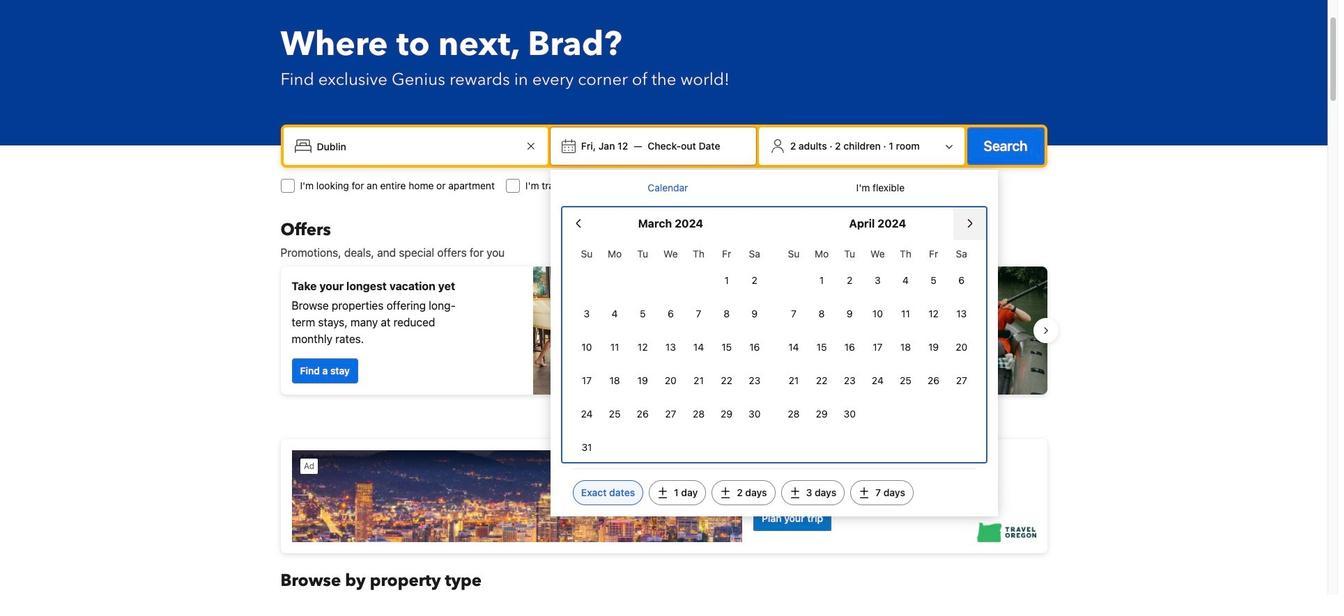 Task type: vqa. For each thing, say whether or not it's contained in the screenshot.
of
no



Task type: locate. For each thing, give the bounding box(es) containing it.
20 March 2024 checkbox
[[657, 366, 685, 397]]

take your longest vacation yet image
[[533, 267, 658, 395]]

30 March 2024 checkbox
[[741, 399, 769, 430]]

5 April 2024 checkbox
[[920, 266, 948, 296]]

7 April 2024 checkbox
[[780, 299, 808, 330]]

12 March 2024 checkbox
[[629, 332, 657, 363]]

29 March 2024 checkbox
[[713, 399, 741, 430]]

Where are you going? field
[[311, 134, 523, 159]]

1 March 2024 checkbox
[[713, 266, 741, 296]]

2 grid from the left
[[780, 240, 976, 430]]

tab list
[[562, 170, 987, 208]]

25 March 2024 checkbox
[[601, 399, 629, 430]]

region
[[269, 261, 1058, 401]]

2 April 2024 checkbox
[[836, 266, 864, 296]]

31 March 2024 checkbox
[[573, 433, 601, 463]]

10 March 2024 checkbox
[[573, 332, 601, 363]]

grid
[[573, 240, 769, 463], [780, 240, 976, 430]]

main content
[[269, 220, 1058, 596]]

10 April 2024 checkbox
[[864, 299, 892, 330]]

1 horizontal spatial grid
[[780, 240, 976, 430]]

8 April 2024 checkbox
[[808, 299, 836, 330]]

17 March 2024 checkbox
[[573, 366, 601, 397]]

12 April 2024 checkbox
[[920, 299, 948, 330]]

18 March 2024 checkbox
[[601, 366, 629, 397]]

15 April 2024 checkbox
[[808, 332, 836, 363]]

17 April 2024 checkbox
[[864, 332, 892, 363]]

11 April 2024 checkbox
[[892, 299, 920, 330]]

9 April 2024 checkbox
[[836, 299, 864, 330]]

3 March 2024 checkbox
[[573, 299, 601, 330]]

21 March 2024 checkbox
[[685, 366, 713, 397]]

4 March 2024 checkbox
[[601, 299, 629, 330]]

progress bar
[[655, 406, 672, 412]]

a young girl and woman kayak on a river image
[[669, 267, 1047, 395]]

24 April 2024 checkbox
[[864, 366, 892, 397]]

8 March 2024 checkbox
[[713, 299, 741, 330]]

7 March 2024 checkbox
[[685, 299, 713, 330]]

16 April 2024 checkbox
[[836, 332, 864, 363]]

1 April 2024 checkbox
[[808, 266, 836, 296]]

19 March 2024 checkbox
[[629, 366, 657, 397]]

14 March 2024 checkbox
[[685, 332, 713, 363]]

0 horizontal spatial grid
[[573, 240, 769, 463]]

25 April 2024 checkbox
[[892, 366, 920, 397]]

26 March 2024 checkbox
[[629, 399, 657, 430]]



Task type: describe. For each thing, give the bounding box(es) containing it.
28 March 2024 checkbox
[[685, 399, 713, 430]]

18 April 2024 checkbox
[[892, 332, 920, 363]]

advertisement element
[[281, 440, 1047, 554]]

13 March 2024 checkbox
[[657, 332, 685, 363]]

9 March 2024 checkbox
[[741, 299, 769, 330]]

15 March 2024 checkbox
[[713, 332, 741, 363]]

23 April 2024 checkbox
[[836, 366, 864, 397]]

26 April 2024 checkbox
[[920, 366, 948, 397]]

22 March 2024 checkbox
[[713, 366, 741, 397]]

29 April 2024 checkbox
[[808, 399, 836, 430]]

30 April 2024 checkbox
[[836, 399, 864, 430]]

27 March 2024 checkbox
[[657, 399, 685, 430]]

2 March 2024 checkbox
[[741, 266, 769, 296]]

13 April 2024 checkbox
[[948, 299, 976, 330]]

23 March 2024 checkbox
[[741, 366, 769, 397]]

3 April 2024 checkbox
[[864, 266, 892, 296]]

6 March 2024 checkbox
[[657, 299, 685, 330]]

22 April 2024 checkbox
[[808, 366, 836, 397]]

5 March 2024 checkbox
[[629, 299, 657, 330]]

4 April 2024 checkbox
[[892, 266, 920, 296]]

20 April 2024 checkbox
[[948, 332, 976, 363]]

14 April 2024 checkbox
[[780, 332, 808, 363]]

11 March 2024 checkbox
[[601, 332, 629, 363]]

21 April 2024 checkbox
[[780, 366, 808, 397]]

19 April 2024 checkbox
[[920, 332, 948, 363]]

27 April 2024 checkbox
[[948, 366, 976, 397]]

24 March 2024 checkbox
[[573, 399, 601, 430]]

16 March 2024 checkbox
[[741, 332, 769, 363]]

6 April 2024 checkbox
[[948, 266, 976, 296]]

1 grid from the left
[[573, 240, 769, 463]]

28 April 2024 checkbox
[[780, 399, 808, 430]]



